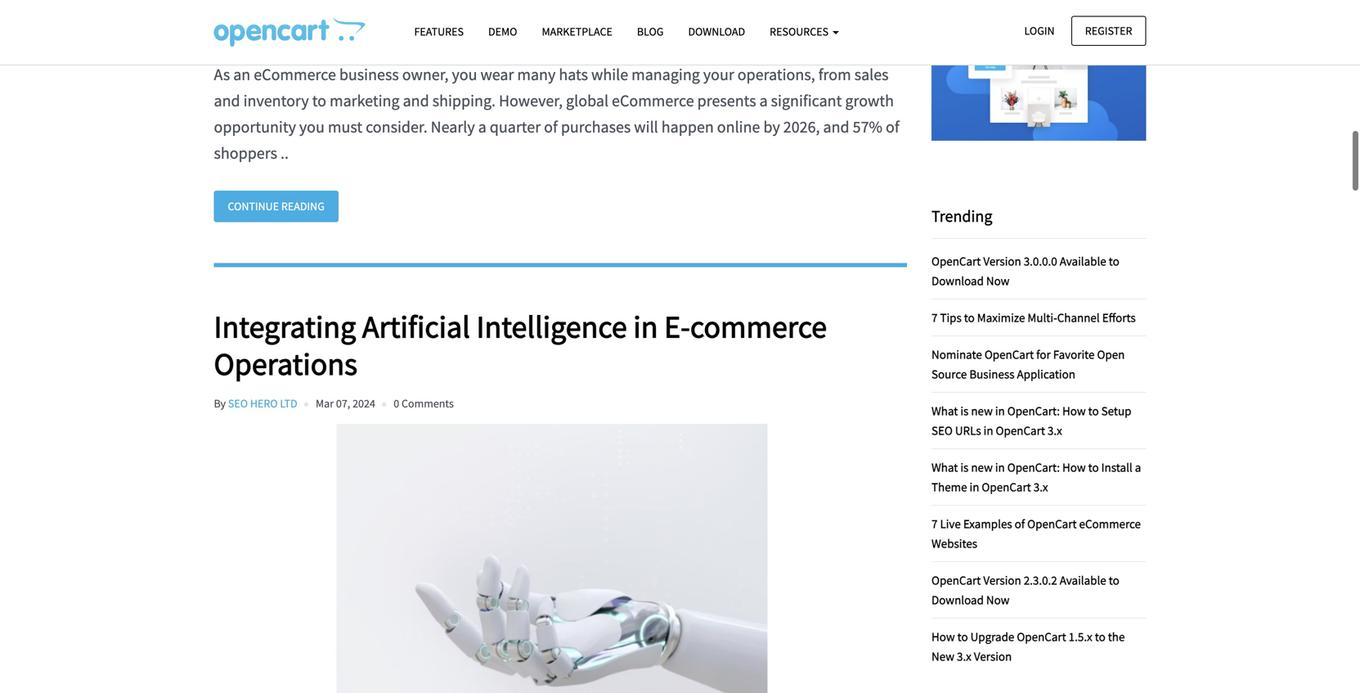 Task type: locate. For each thing, give the bounding box(es) containing it.
to right inventory
[[312, 90, 327, 111]]

7 left live
[[932, 516, 938, 531]]

is up theme
[[961, 459, 969, 475]]

many
[[518, 64, 556, 85]]

to left install
[[1089, 459, 1100, 475]]

7 for 7 live examples of opencart ecommerce websites
[[932, 516, 938, 531]]

1 horizontal spatial ecommerce
[[612, 90, 695, 111]]

opencart version 2.3.0.2 available to download now link
[[932, 572, 1120, 607]]

0 vertical spatial is
[[961, 403, 969, 418]]

2 is from the top
[[961, 459, 969, 475]]

now
[[987, 273, 1010, 288], [987, 592, 1010, 607]]

you up shipping.
[[452, 64, 477, 85]]

0 vertical spatial 3.x
[[1048, 423, 1063, 438]]

0 vertical spatial what
[[932, 403, 959, 418]]

2 what from the top
[[932, 459, 959, 475]]

what inside what is new in opencart: how to setup seo urls in opencart 3.x
[[932, 403, 959, 418]]

nominate opencart for favorite open source business application link
[[932, 346, 1126, 382]]

what is new in opencart: how to setup seo urls in opencart 3.x link
[[932, 403, 1132, 438]]

opencart down what is new in opencart: how to install a theme in opencart 3.x link
[[1028, 516, 1077, 531]]

what up theme
[[932, 459, 959, 475]]

1 horizontal spatial and
[[403, 90, 429, 111]]

an
[[233, 64, 251, 85]]

how inside what is new in opencart: how to install a theme in opencart 3.x
[[1063, 459, 1086, 475]]

0 vertical spatial ecommerce
[[254, 64, 336, 85]]

1 vertical spatial now
[[987, 592, 1010, 607]]

how
[[1063, 403, 1086, 418], [1063, 459, 1086, 475], [932, 629, 956, 644]]

to left setup
[[1089, 403, 1100, 418]]

how up new
[[932, 629, 956, 644]]

1 available from the top
[[1060, 253, 1107, 269]]

2 vertical spatial a
[[1136, 459, 1142, 475]]

2 vertical spatial 3.x
[[957, 648, 972, 664]]

opencart cloud image
[[932, 0, 1147, 141]]

3.x inside what is new in opencart: how to install a theme in opencart 3.x
[[1034, 479, 1049, 495]]

1 new from the top
[[972, 403, 993, 418]]

to up the
[[1109, 572, 1120, 588]]

how to upgrade opencart 1.5.x to the new 3.x version
[[932, 629, 1126, 664]]

a right install
[[1136, 459, 1142, 475]]

opencart inside opencart version 2.3.0.2 available to download now
[[932, 572, 981, 588]]

how for setup
[[1063, 403, 1086, 418]]

now inside opencart version 2.3.0.2 available to download now
[[987, 592, 1010, 607]]

available inside opencart version 2.3.0.2 available to download now
[[1060, 572, 1107, 588]]

opencart: for urls
[[1008, 403, 1061, 418]]

..
[[281, 143, 289, 163]]

nominate opencart for favorite open source business application
[[932, 346, 1126, 382]]

opencart
[[932, 253, 981, 269], [985, 346, 1035, 362], [996, 423, 1046, 438], [982, 479, 1032, 495], [1028, 516, 1077, 531], [932, 572, 981, 588], [1017, 629, 1067, 644]]

you
[[452, 64, 477, 85], [299, 117, 325, 137]]

ecommerce down install
[[1080, 516, 1142, 531]]

register
[[1086, 23, 1133, 38]]

download inside opencart version 3.0.0.0 available to download now
[[932, 273, 984, 288]]

3.x inside what is new in opencart: how to setup seo urls in opencart 3.x
[[1048, 423, 1063, 438]]

1 horizontal spatial of
[[886, 117, 900, 137]]

a right "nearly"
[[479, 117, 487, 137]]

opencart version 3.0.0.0 available to download now link
[[932, 253, 1120, 288]]

opencart:
[[1008, 403, 1061, 418], [1008, 459, 1061, 475]]

1 vertical spatial how
[[1063, 459, 1086, 475]]

continue reading link
[[214, 191, 339, 222]]

how for install
[[1063, 459, 1086, 475]]

2 available from the top
[[1060, 572, 1107, 588]]

now for 2.3.0.2
[[987, 592, 1010, 607]]

in for what is new in opencart: how to setup seo urls in opencart 3.x
[[996, 403, 1006, 418]]

a
[[760, 90, 768, 111], [479, 117, 487, 137], [1136, 459, 1142, 475]]

3.x for install
[[1034, 479, 1049, 495]]

3.x up '7 live examples of opencart ecommerce websites' link
[[1034, 479, 1049, 495]]

0
[[394, 396, 400, 411]]

new
[[972, 403, 993, 418], [972, 459, 993, 475]]

0 vertical spatial how
[[1063, 403, 1086, 418]]

operations
[[214, 344, 358, 383]]

seo left urls
[[932, 423, 953, 438]]

login
[[1025, 23, 1055, 38]]

of right examples
[[1015, 516, 1026, 531]]

version inside opencart version 2.3.0.2 available to download now
[[984, 572, 1022, 588]]

1 vertical spatial what
[[932, 459, 959, 475]]

2 vertical spatial download
[[932, 592, 984, 607]]

1 vertical spatial 7
[[932, 516, 938, 531]]

2 opencart: from the top
[[1008, 459, 1061, 475]]

3.0.0.0
[[1024, 253, 1058, 269]]

in down business in the bottom of the page
[[996, 403, 1006, 418]]

seo
[[228, 396, 248, 411], [932, 423, 953, 438]]

nominate
[[932, 346, 983, 362]]

inventory
[[244, 90, 309, 111]]

download inside opencart version 2.3.0.2 available to download now
[[932, 592, 984, 607]]

marketplace
[[542, 24, 613, 39]]

0 vertical spatial you
[[452, 64, 477, 85]]

7 inside the "7 live examples of opencart ecommerce websites"
[[932, 516, 938, 531]]

2 horizontal spatial a
[[1136, 459, 1142, 475]]

is inside what is new in opencart: how to setup seo urls in opencart 3.x
[[961, 403, 969, 418]]

in for what is new in opencart: how to install a theme in opencart 3.x
[[996, 459, 1006, 475]]

3.x right new
[[957, 648, 972, 664]]

upgrade
[[971, 629, 1015, 644]]

the
[[1109, 629, 1126, 644]]

presents
[[698, 90, 757, 111]]

happen
[[662, 117, 714, 137]]

version down upgrade
[[975, 648, 1013, 664]]

1 vertical spatial you
[[299, 117, 325, 137]]

version for 2.3.0.2
[[984, 572, 1022, 588]]

to
[[312, 90, 327, 111], [1109, 253, 1120, 269], [965, 310, 975, 325], [1089, 403, 1100, 418], [1089, 459, 1100, 475], [1109, 572, 1120, 588], [958, 629, 969, 644], [1096, 629, 1106, 644]]

in inside integrating artificial intelligence in e-commerce operations
[[634, 307, 658, 346]]

to up efforts
[[1109, 253, 1120, 269]]

ecommerce up inventory
[[254, 64, 336, 85]]

2026,
[[784, 117, 820, 137]]

integrating artificial intelligence in e-commerce operations image
[[214, 424, 892, 693]]

as an ecommerce business owner, you wear many hats while managing your operations, from sales and inventory to marketing and shipping. however, global ecommerce presents a significant growth opportunity you must consider. nearly a quarter of purchases will happen online by 2026, and 57% of shoppers ..
[[214, 64, 900, 163]]

mar
[[316, 396, 334, 411]]

is
[[961, 403, 969, 418], [961, 459, 969, 475]]

comments
[[402, 396, 454, 411]]

1 vertical spatial download
[[932, 273, 984, 288]]

and down as
[[214, 90, 240, 111]]

2 horizontal spatial and
[[824, 117, 850, 137]]

shipping.
[[433, 90, 496, 111]]

57%
[[853, 117, 883, 137]]

opencart down trending
[[932, 253, 981, 269]]

maximize
[[978, 310, 1026, 325]]

how left setup
[[1063, 403, 1086, 418]]

to inside opencart version 3.0.0.0 available to download now
[[1109, 253, 1120, 269]]

version inside how to upgrade opencart 1.5.x to the new 3.x version
[[975, 648, 1013, 664]]

opencart: inside what is new in opencart: how to setup seo urls in opencart 3.x
[[1008, 403, 1061, 418]]

now inside opencart version 3.0.0.0 available to download now
[[987, 273, 1010, 288]]

2 new from the top
[[972, 459, 993, 475]]

intelligence
[[477, 307, 627, 346]]

download up the your
[[689, 24, 746, 39]]

0 vertical spatial version
[[984, 253, 1022, 269]]

available inside opencart version 3.0.0.0 available to download now
[[1060, 253, 1107, 269]]

what inside what is new in opencart: how to install a theme in opencart 3.x
[[932, 459, 959, 475]]

1 what from the top
[[932, 403, 959, 418]]

1 vertical spatial opencart:
[[1008, 459, 1061, 475]]

opencart inside the "7 live examples of opencart ecommerce websites"
[[1028, 516, 1077, 531]]

1 vertical spatial 3.x
[[1034, 479, 1049, 495]]

is inside what is new in opencart: how to install a theme in opencart 3.x
[[961, 459, 969, 475]]

version
[[984, 253, 1022, 269], [984, 572, 1022, 588], [975, 648, 1013, 664]]

in down what is new in opencart: how to setup seo urls in opencart 3.x
[[996, 459, 1006, 475]]

2 vertical spatial version
[[975, 648, 1013, 664]]

live
[[941, 516, 961, 531]]

opencart: inside what is new in opencart: how to install a theme in opencart 3.x
[[1008, 459, 1061, 475]]

version left 3.0.0.0
[[984, 253, 1022, 269]]

0 vertical spatial opencart:
[[1008, 403, 1061, 418]]

download up upgrade
[[932, 592, 984, 607]]

1 vertical spatial new
[[972, 459, 993, 475]]

0 vertical spatial seo
[[228, 396, 248, 411]]

1 vertical spatial available
[[1060, 572, 1107, 588]]

0 horizontal spatial seo
[[228, 396, 248, 411]]

1 is from the top
[[961, 403, 969, 418]]

opencart up business in the bottom of the page
[[985, 346, 1035, 362]]

ecommerce up the will
[[612, 90, 695, 111]]

opencart down the websites
[[932, 572, 981, 588]]

opencart left 1.5.x
[[1017, 629, 1067, 644]]

however,
[[499, 90, 563, 111]]

integrating artificial intelligence in e-commerce operations
[[214, 307, 827, 383]]

download for opencart version 2.3.0.2 available to download now
[[932, 592, 984, 607]]

available
[[1060, 253, 1107, 269], [1060, 572, 1107, 588]]

websites
[[932, 535, 978, 551]]

version left 2.3.0.2
[[984, 572, 1022, 588]]

available right 2.3.0.2
[[1060, 572, 1107, 588]]

3.x up what is new in opencart: how to install a theme in opencart 3.x link
[[1048, 423, 1063, 438]]

new down urls
[[972, 459, 993, 475]]

new for theme
[[972, 459, 993, 475]]

and down owner, at the top left
[[403, 90, 429, 111]]

0 vertical spatial 7
[[932, 310, 938, 325]]

1 vertical spatial a
[[479, 117, 487, 137]]

wear
[[481, 64, 514, 85]]

opencart - blog image
[[214, 17, 365, 47]]

what up urls
[[932, 403, 959, 418]]

to inside what is new in opencart: how to install a theme in opencart 3.x
[[1089, 459, 1100, 475]]

now up maximize on the right top of page
[[987, 273, 1010, 288]]

opencart up what is new in opencart: how to install a theme in opencart 3.x link
[[996, 423, 1046, 438]]

2 horizontal spatial of
[[1015, 516, 1026, 531]]

0 vertical spatial now
[[987, 273, 1010, 288]]

available right 3.0.0.0
[[1060, 253, 1107, 269]]

download for opencart version 3.0.0.0 available to download now
[[932, 273, 984, 288]]

2 horizontal spatial ecommerce
[[1080, 516, 1142, 531]]

new
[[932, 648, 955, 664]]

2 vertical spatial how
[[932, 629, 956, 644]]

integrating artificial intelligence in e-commerce operations link
[[214, 307, 908, 383]]

blog
[[637, 24, 664, 39]]

opencart up examples
[[982, 479, 1032, 495]]

download up tips
[[932, 273, 984, 288]]

new inside what is new in opencart: how to setup seo urls in opencart 3.x
[[972, 403, 993, 418]]

in left e-
[[634, 307, 658, 346]]

seo right by
[[228, 396, 248, 411]]

now up upgrade
[[987, 592, 1010, 607]]

and left the 57% on the top right
[[824, 117, 850, 137]]

to inside as an ecommerce business owner, you wear many hats while managing your operations, from sales and inventory to marketing and shipping. however, global ecommerce presents a significant growth opportunity you must consider. nearly a quarter of purchases will happen online by 2026, and 57% of shoppers ..
[[312, 90, 327, 111]]

of right the 57% on the top right
[[886, 117, 900, 137]]

new inside what is new in opencart: how to install a theme in opencart 3.x
[[972, 459, 993, 475]]

features link
[[402, 17, 476, 46]]

you left must
[[299, 117, 325, 137]]

2 now from the top
[[987, 592, 1010, 607]]

opencart inside what is new in opencart: how to install a theme in opencart 3.x
[[982, 479, 1032, 495]]

1 horizontal spatial you
[[452, 64, 477, 85]]

0 horizontal spatial ecommerce
[[254, 64, 336, 85]]

7 left tips
[[932, 310, 938, 325]]

to inside what is new in opencart: how to setup seo urls in opencart 3.x
[[1089, 403, 1100, 418]]

version inside opencart version 3.0.0.0 available to download now
[[984, 253, 1022, 269]]

0 vertical spatial a
[[760, 90, 768, 111]]

opportunity
[[214, 117, 296, 137]]

how left install
[[1063, 459, 1086, 475]]

0 horizontal spatial and
[[214, 90, 240, 111]]

0 vertical spatial download
[[689, 24, 746, 39]]

1 vertical spatial seo
[[932, 423, 953, 438]]

1 opencart: from the top
[[1008, 403, 1061, 418]]

0 vertical spatial new
[[972, 403, 993, 418]]

1 now from the top
[[987, 273, 1010, 288]]

to left the
[[1096, 629, 1106, 644]]

favorite
[[1054, 346, 1095, 362]]

download
[[689, 24, 746, 39], [932, 273, 984, 288], [932, 592, 984, 607]]

opencart: down application
[[1008, 403, 1061, 418]]

1 vertical spatial is
[[961, 459, 969, 475]]

consider.
[[366, 117, 428, 137]]

0 vertical spatial available
[[1060, 253, 1107, 269]]

theme
[[932, 479, 968, 495]]

new up urls
[[972, 403, 993, 418]]

artificial
[[362, 307, 470, 346]]

is up urls
[[961, 403, 969, 418]]

0 horizontal spatial a
[[479, 117, 487, 137]]

of down however,
[[544, 117, 558, 137]]

2 7 from the top
[[932, 516, 938, 531]]

opencart: down what is new in opencart: how to setup seo urls in opencart 3.x
[[1008, 459, 1061, 475]]

in
[[634, 307, 658, 346], [996, 403, 1006, 418], [984, 423, 994, 438], [996, 459, 1006, 475], [970, 479, 980, 495]]

1 7 from the top
[[932, 310, 938, 325]]

ecommerce
[[254, 64, 336, 85], [612, 90, 695, 111], [1080, 516, 1142, 531]]

how inside what is new in opencart: how to setup seo urls in opencart 3.x
[[1063, 403, 1086, 418]]

a up by
[[760, 90, 768, 111]]

1 vertical spatial version
[[984, 572, 1022, 588]]

2 vertical spatial ecommerce
[[1080, 516, 1142, 531]]

1 horizontal spatial seo
[[932, 423, 953, 438]]

of
[[544, 117, 558, 137], [886, 117, 900, 137], [1015, 516, 1026, 531]]



Task type: vqa. For each thing, say whether or not it's contained in the screenshot.
topmost legal
no



Task type: describe. For each thing, give the bounding box(es) containing it.
now for 3.0.0.0
[[987, 273, 1010, 288]]

purchases
[[561, 117, 631, 137]]

in right urls
[[984, 423, 994, 438]]

available for 3.0.0.0
[[1060, 253, 1107, 269]]

sales
[[855, 64, 889, 85]]

what for what is new in opencart: how to install a theme in opencart 3.x
[[932, 459, 959, 475]]

register link
[[1072, 16, 1147, 46]]

resources
[[770, 24, 831, 39]]

1.5.x
[[1069, 629, 1093, 644]]

install
[[1102, 459, 1133, 475]]

seo inside what is new in opencart: how to setup seo urls in opencart 3.x
[[932, 423, 953, 438]]

hats
[[559, 64, 588, 85]]

how inside how to upgrade opencart 1.5.x to the new 3.x version
[[932, 629, 956, 644]]

while
[[592, 64, 629, 85]]

mar 07, 2024
[[316, 396, 376, 411]]

2024
[[353, 396, 376, 411]]

features
[[414, 24, 464, 39]]

ltd
[[280, 396, 298, 411]]

0 horizontal spatial of
[[544, 117, 558, 137]]

seo hero ltd link
[[228, 396, 298, 411]]

marketplace link
[[530, 17, 625, 46]]

opencart version 3.0.0.0 available to download now
[[932, 253, 1120, 288]]

ecommerce inside the "7 live examples of opencart ecommerce websites"
[[1080, 516, 1142, 531]]

1 horizontal spatial a
[[760, 90, 768, 111]]

demo
[[489, 24, 518, 39]]

opencart inside how to upgrade opencart 1.5.x to the new 3.x version
[[1017, 629, 1067, 644]]

will
[[634, 117, 659, 137]]

trending
[[932, 206, 993, 226]]

download link
[[676, 17, 758, 46]]

business
[[970, 366, 1015, 382]]

what is new in opencart: how to install a theme in opencart 3.x link
[[932, 459, 1142, 495]]

must
[[328, 117, 363, 137]]

by seo hero ltd
[[214, 396, 298, 411]]

resources link
[[758, 17, 852, 46]]

owner,
[[402, 64, 449, 85]]

continue
[[228, 199, 279, 214]]

opencart inside nominate opencart for favorite open source business application
[[985, 346, 1035, 362]]

e-
[[665, 307, 691, 346]]

what is new in opencart: how to setup seo urls in opencart 3.x
[[932, 403, 1132, 438]]

is for urls
[[961, 403, 969, 418]]

commerce
[[691, 307, 827, 346]]

international shipping regulations: what ecommerce business needs to know image
[[214, 0, 892, 37]]

of inside the "7 live examples of opencart ecommerce websites"
[[1015, 516, 1026, 531]]

a inside what is new in opencart: how to install a theme in opencart 3.x
[[1136, 459, 1142, 475]]

0 horizontal spatial you
[[299, 117, 325, 137]]

in for integrating artificial intelligence in e-commerce operations
[[634, 307, 658, 346]]

nearly
[[431, 117, 475, 137]]

managing
[[632, 64, 700, 85]]

what for what is new in opencart: how to setup seo urls in opencart 3.x
[[932, 403, 959, 418]]

demo link
[[476, 17, 530, 46]]

urls
[[956, 423, 982, 438]]

quarter
[[490, 117, 541, 137]]

available for 2.3.0.2
[[1060, 572, 1107, 588]]

examples
[[964, 516, 1013, 531]]

how to upgrade opencart 1.5.x to the new 3.x version link
[[932, 629, 1126, 664]]

opencart inside opencart version 3.0.0.0 available to download now
[[932, 253, 981, 269]]

application
[[1018, 366, 1076, 382]]

channel
[[1058, 310, 1100, 325]]

growth
[[846, 90, 894, 111]]

as
[[214, 64, 230, 85]]

1 vertical spatial ecommerce
[[612, 90, 695, 111]]

in right theme
[[970, 479, 980, 495]]

7 for 7 tips to maximize multi-channel efforts
[[932, 310, 938, 325]]

source
[[932, 366, 968, 382]]

0 comments
[[394, 396, 454, 411]]

global
[[566, 90, 609, 111]]

by
[[214, 396, 226, 411]]

setup
[[1102, 403, 1132, 418]]

7 tips to maximize multi-channel efforts
[[932, 310, 1136, 325]]

opencart: for theme
[[1008, 459, 1061, 475]]

business
[[340, 64, 399, 85]]

is for theme
[[961, 459, 969, 475]]

new for urls
[[972, 403, 993, 418]]

to inside opencart version 2.3.0.2 available to download now
[[1109, 572, 1120, 588]]

7 tips to maximize multi-channel efforts link
[[932, 310, 1136, 325]]

to left upgrade
[[958, 629, 969, 644]]

blog link
[[625, 17, 676, 46]]

for
[[1037, 346, 1051, 362]]

3.x inside how to upgrade opencart 1.5.x to the new 3.x version
[[957, 648, 972, 664]]

marketing
[[330, 90, 400, 111]]

tips
[[941, 310, 962, 325]]

opencart inside what is new in opencart: how to setup seo urls in opencart 3.x
[[996, 423, 1046, 438]]

download inside "link"
[[689, 24, 746, 39]]

to right tips
[[965, 310, 975, 325]]

integrating
[[214, 307, 356, 346]]

open
[[1098, 346, 1126, 362]]

significant
[[771, 90, 842, 111]]

operations,
[[738, 64, 816, 85]]

07,
[[336, 396, 350, 411]]

login link
[[1011, 16, 1069, 46]]

from
[[819, 64, 852, 85]]

hero
[[250, 396, 278, 411]]

3.x for setup
[[1048, 423, 1063, 438]]

your
[[704, 64, 735, 85]]

7 live examples of opencart ecommerce websites
[[932, 516, 1142, 551]]

2.3.0.2
[[1024, 572, 1058, 588]]

shoppers
[[214, 143, 277, 163]]

multi-
[[1028, 310, 1058, 325]]

reading
[[281, 199, 325, 214]]

version for 3.0.0.0
[[984, 253, 1022, 269]]

opencart version 2.3.0.2 available to download now
[[932, 572, 1120, 607]]

efforts
[[1103, 310, 1136, 325]]

online
[[718, 117, 761, 137]]

what is new in opencart: how to install a theme in opencart 3.x
[[932, 459, 1142, 495]]



